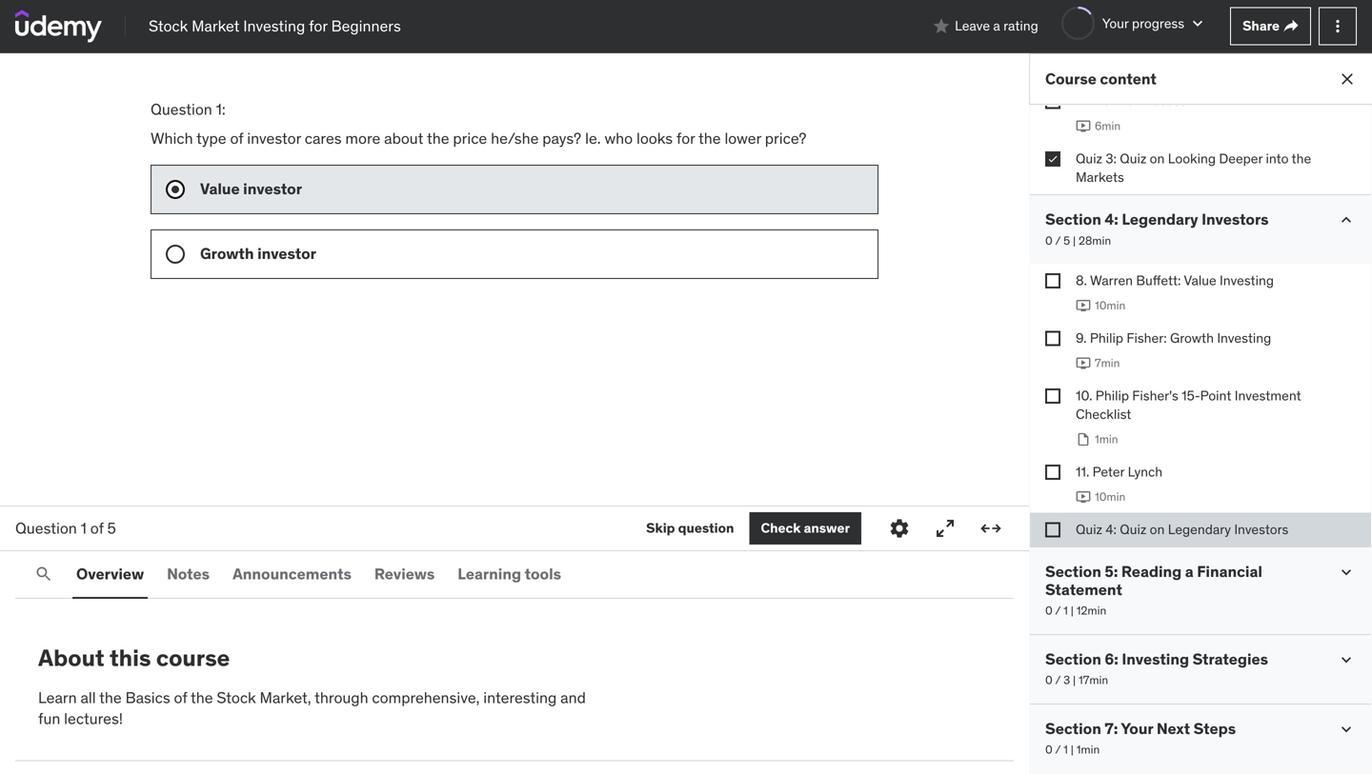 Task type: locate. For each thing, give the bounding box(es) containing it.
cares
[[305, 129, 342, 148]]

markets
[[1076, 169, 1125, 186]]

fisher:
[[1127, 330, 1167, 347]]

quiz
[[1076, 150, 1103, 167], [1120, 150, 1147, 167], [1076, 521, 1103, 538], [1120, 521, 1147, 538]]

3 / from the top
[[1056, 674, 1061, 688]]

investor up growth investor
[[243, 179, 302, 199]]

1 section from the top
[[1046, 210, 1102, 229]]

| left 12min
[[1071, 604, 1074, 619]]

10min for peter
[[1095, 490, 1126, 505]]

1 horizontal spatial stock
[[217, 688, 256, 708]]

section inside section 6: investing strategies 0 / 3 | 17min
[[1046, 650, 1102, 670]]

the down course
[[191, 688, 213, 708]]

1 vertical spatial stock
[[217, 688, 256, 708]]

2 on from the top
[[1150, 521, 1165, 538]]

7. the ipo process
[[1076, 92, 1187, 110]]

section 5: reading a financial statement 0 / 1 | 12min
[[1046, 562, 1263, 619]]

which
[[151, 129, 193, 148]]

stock
[[149, 16, 188, 36], [217, 688, 256, 708]]

0 vertical spatial investor
[[247, 129, 301, 148]]

1 vertical spatial on
[[1150, 521, 1165, 538]]

0 horizontal spatial question
[[15, 519, 77, 538]]

| down section 7: your next steps dropdown button
[[1071, 743, 1074, 758]]

question
[[151, 100, 212, 119], [15, 519, 77, 538]]

section inside section 7: your next steps 0 / 1 | 1min
[[1046, 720, 1102, 739]]

0 vertical spatial 10min
[[1095, 299, 1126, 313]]

lectures!
[[64, 710, 123, 729]]

section left 7:
[[1046, 720, 1102, 739]]

0 vertical spatial xsmall image
[[1046, 465, 1061, 480]]

1 horizontal spatial of
[[174, 688, 187, 708]]

growth right fisher:
[[1171, 330, 1214, 347]]

start philip fisher's 15-point investment checklist image
[[1076, 432, 1091, 447]]

lower
[[725, 129, 762, 148]]

15-
[[1182, 387, 1201, 405]]

stock left market,
[[217, 688, 256, 708]]

question inside the "question 1: which type of investor cares more about the price he/she pays? ie. who looks for the lower price?"
[[151, 100, 212, 119]]

0 horizontal spatial 5
[[107, 519, 116, 538]]

of right type
[[230, 129, 243, 148]]

1 vertical spatial for
[[677, 129, 695, 148]]

a left "rating"
[[994, 17, 1001, 35]]

1 on from the top
[[1150, 150, 1165, 167]]

search image
[[34, 565, 53, 584]]

investing up investment
[[1218, 330, 1272, 347]]

xsmall image left 11.
[[1046, 465, 1061, 480]]

1 up the overview
[[81, 519, 87, 538]]

xsmall image left 10.
[[1046, 389, 1061, 404]]

answer
[[804, 520, 850, 537]]

10min
[[1095, 299, 1126, 313], [1095, 490, 1126, 505]]

5 left 28min
[[1064, 233, 1071, 248]]

11.
[[1076, 464, 1090, 481]]

12min
[[1077, 604, 1107, 619]]

1 horizontal spatial value
[[1184, 272, 1217, 289]]

0 left 28min
[[1046, 233, 1053, 248]]

section inside "section 4: legendary investors 0 / 5 | 28min"
[[1046, 210, 1102, 229]]

investing right 6:
[[1122, 650, 1190, 670]]

investors up financial
[[1235, 521, 1289, 538]]

0 vertical spatial question
[[151, 100, 212, 119]]

2 0 from the top
[[1046, 604, 1053, 619]]

1 inside section 7: your next steps 0 / 1 | 1min
[[1064, 743, 1068, 758]]

/
[[1056, 233, 1061, 248], [1056, 604, 1061, 619], [1056, 674, 1061, 688], [1056, 743, 1061, 758]]

7:
[[1105, 720, 1118, 739]]

philip
[[1090, 330, 1124, 347], [1096, 387, 1129, 405]]

udemy image
[[15, 10, 102, 42]]

0 vertical spatial philip
[[1090, 330, 1124, 347]]

4 section from the top
[[1046, 720, 1102, 739]]

small image for section 5: reading a financial statement
[[1337, 563, 1356, 582]]

10.
[[1076, 387, 1093, 405]]

1 vertical spatial your
[[1121, 720, 1154, 739]]

investors down the deeper
[[1202, 210, 1269, 229]]

1min
[[1095, 432, 1119, 447], [1077, 743, 1100, 758]]

2 vertical spatial of
[[174, 688, 187, 708]]

4 / from the top
[[1056, 743, 1061, 758]]

small image inside your progress dropdown button
[[1189, 14, 1208, 33]]

xsmall image left 7. on the right of page
[[1046, 94, 1061, 109]]

4 0 from the top
[[1046, 743, 1053, 758]]

1 vertical spatial 1min
[[1077, 743, 1100, 758]]

into
[[1266, 150, 1289, 167]]

6:
[[1105, 650, 1119, 670]]

/ down section 7: your next steps dropdown button
[[1056, 743, 1061, 758]]

legendary
[[1122, 210, 1199, 229], [1168, 521, 1231, 538]]

xsmall image
[[1046, 465, 1061, 480], [1046, 523, 1061, 538]]

this
[[110, 644, 151, 673]]

leave a rating
[[955, 17, 1039, 35]]

of right the basics
[[174, 688, 187, 708]]

skip question
[[646, 520, 734, 537]]

0 vertical spatial investors
[[1202, 210, 1269, 229]]

on up reading
[[1150, 521, 1165, 538]]

0 horizontal spatial value
[[200, 179, 240, 199]]

for inside the "question 1: which type of investor cares more about the price he/she pays? ie. who looks for the lower price?"
[[677, 129, 695, 148]]

| inside section 5: reading a financial statement 0 / 1 | 12min
[[1071, 604, 1074, 619]]

2 section from the top
[[1046, 562, 1102, 582]]

1 left 12min
[[1064, 604, 1068, 619]]

4: up 5: at the bottom right
[[1106, 521, 1117, 538]]

on
[[1150, 150, 1165, 167], [1150, 521, 1165, 538]]

17min
[[1079, 674, 1109, 688]]

0 vertical spatial stock
[[149, 16, 188, 36]]

stock left market
[[149, 16, 188, 36]]

settings image
[[888, 518, 911, 540]]

/ left 28min
[[1056, 233, 1061, 248]]

investment
[[1235, 387, 1302, 405]]

0 vertical spatial your
[[1103, 15, 1129, 32]]

section for section 4: legendary investors
[[1046, 210, 1102, 229]]

1 vertical spatial question
[[15, 519, 77, 538]]

skip question button
[[646, 513, 734, 545]]

section inside section 5: reading a financial statement 0 / 1 | 12min
[[1046, 562, 1102, 582]]

the left price
[[427, 129, 449, 148]]

checklist
[[1076, 406, 1132, 423]]

section for section 5: reading a financial statement
[[1046, 562, 1102, 582]]

fisher's
[[1133, 387, 1179, 405]]

0 inside section 7: your next steps 0 / 1 | 1min
[[1046, 743, 1053, 758]]

0 inside "section 4: legendary investors 0 / 5 | 28min"
[[1046, 233, 1053, 248]]

1 down 3
[[1064, 743, 1068, 758]]

investor for value
[[243, 179, 302, 199]]

0 down section 7: your next steps dropdown button
[[1046, 743, 1053, 758]]

| right 3
[[1073, 674, 1076, 688]]

5
[[1064, 233, 1071, 248], [107, 519, 116, 538]]

question up which
[[151, 100, 212, 119]]

learning tools
[[458, 565, 561, 584]]

0 down "statement"
[[1046, 604, 1053, 619]]

question
[[678, 520, 734, 537]]

about this course
[[38, 644, 230, 673]]

on inside quiz 3: quiz on looking deeper into the markets
[[1150, 150, 1165, 167]]

fullscreen image
[[934, 518, 957, 540]]

xsmall image
[[1284, 19, 1299, 34], [1046, 94, 1061, 109], [1046, 151, 1061, 167], [1046, 274, 1061, 289], [1046, 331, 1061, 346], [1046, 389, 1061, 404]]

1 horizontal spatial 5
[[1064, 233, 1071, 248]]

1 horizontal spatial for
[[677, 129, 695, 148]]

/ down "statement"
[[1056, 604, 1061, 619]]

section 6: investing strategies button
[[1046, 650, 1269, 670]]

1 vertical spatial growth
[[1171, 330, 1214, 347]]

1 xsmall image from the top
[[1046, 465, 1061, 480]]

investor
[[247, 129, 301, 148], [243, 179, 302, 199], [257, 244, 316, 263]]

0 vertical spatial legendary
[[1122, 210, 1199, 229]]

quiz down the play peter lynch image
[[1076, 521, 1103, 538]]

1 vertical spatial value
[[1184, 272, 1217, 289]]

0 horizontal spatial stock
[[149, 16, 188, 36]]

0 horizontal spatial for
[[309, 16, 328, 36]]

check answer
[[761, 520, 850, 537]]

legendary up financial
[[1168, 521, 1231, 538]]

investors inside "section 4: legendary investors 0 / 5 | 28min"
[[1202, 210, 1269, 229]]

1 horizontal spatial question
[[151, 100, 212, 119]]

4: up 28min
[[1105, 210, 1119, 229]]

learn
[[38, 688, 77, 708]]

warren
[[1090, 272, 1133, 289]]

2 10min from the top
[[1095, 490, 1126, 505]]

philip up 'checklist'
[[1096, 387, 1129, 405]]

5 inside "section 4: legendary investors 0 / 5 | 28min"
[[1064, 233, 1071, 248]]

0 vertical spatial 4:
[[1105, 210, 1119, 229]]

1min inside section 7: your next steps 0 / 1 | 1min
[[1077, 743, 1100, 758]]

xsmall image right share
[[1284, 19, 1299, 34]]

the right into in the top of the page
[[1292, 150, 1312, 167]]

0
[[1046, 233, 1053, 248], [1046, 604, 1053, 619], [1046, 674, 1053, 688], [1046, 743, 1053, 758]]

investor down value investor
[[257, 244, 316, 263]]

2 vertical spatial investor
[[257, 244, 316, 263]]

0 vertical spatial a
[[994, 17, 1001, 35]]

section 7: your next steps button
[[1046, 720, 1236, 739]]

section for section 7: your next steps
[[1046, 720, 1102, 739]]

1 vertical spatial xsmall image
[[1046, 523, 1061, 538]]

philip up 7min
[[1090, 330, 1124, 347]]

10min down peter
[[1095, 490, 1126, 505]]

1 vertical spatial 4:
[[1106, 521, 1117, 538]]

notes button
[[163, 552, 214, 598]]

2 / from the top
[[1056, 604, 1061, 619]]

play the ipo process image
[[1076, 119, 1091, 134]]

1 vertical spatial philip
[[1096, 387, 1129, 405]]

your
[[1103, 15, 1129, 32], [1121, 720, 1154, 739]]

your left "progress"
[[1103, 15, 1129, 32]]

0 vertical spatial 5
[[1064, 233, 1071, 248]]

2 horizontal spatial of
[[230, 129, 243, 148]]

stock market investing for beginners link
[[149, 16, 401, 37]]

0 horizontal spatial growth
[[200, 244, 254, 263]]

section up 28min
[[1046, 210, 1102, 229]]

1 vertical spatial legendary
[[1168, 521, 1231, 538]]

a
[[994, 17, 1001, 35], [1186, 562, 1194, 582]]

investor inside the "question 1: which type of investor cares more about the price he/she pays? ie. who looks for the lower price?"
[[247, 129, 301, 148]]

0 vertical spatial growth
[[200, 244, 254, 263]]

of inside the "question 1: which type of investor cares more about the price he/she pays? ie. who looks for the lower price?"
[[230, 129, 243, 148]]

2 vertical spatial 1
[[1064, 743, 1068, 758]]

learn all the basics of the stock market, through comprehensive, interesting and fun lectures!
[[38, 688, 586, 729]]

10min down warren
[[1095, 299, 1126, 313]]

0 vertical spatial 1min
[[1095, 432, 1119, 447]]

5:
[[1105, 562, 1118, 582]]

growth inside sidebar element
[[1171, 330, 1214, 347]]

5 up the overview
[[107, 519, 116, 538]]

1
[[81, 519, 87, 538], [1064, 604, 1068, 619], [1064, 743, 1068, 758]]

4: for quiz
[[1106, 521, 1117, 538]]

for right looks
[[677, 129, 695, 148]]

comprehensive,
[[372, 688, 480, 708]]

1 0 from the top
[[1046, 233, 1053, 248]]

on left looking
[[1150, 150, 1165, 167]]

11. peter lynch
[[1076, 464, 1163, 481]]

your right 7:
[[1121, 720, 1154, 739]]

check
[[761, 520, 801, 537]]

on for looking
[[1150, 150, 1165, 167]]

section 6: investing strategies 0 / 3 | 17min
[[1046, 650, 1269, 688]]

1 vertical spatial a
[[1186, 562, 1194, 582]]

the right all
[[99, 688, 122, 708]]

of inside learn all the basics of the stock market, through comprehensive, interesting and fun lectures!
[[174, 688, 187, 708]]

| left 28min
[[1073, 233, 1076, 248]]

quiz 4: quiz on legendary investors
[[1076, 521, 1289, 538]]

1 / from the top
[[1056, 233, 1061, 248]]

1 vertical spatial 10min
[[1095, 490, 1126, 505]]

/ inside section 6: investing strategies 0 / 3 | 17min
[[1056, 674, 1061, 688]]

1 horizontal spatial a
[[1186, 562, 1194, 582]]

0 horizontal spatial a
[[994, 17, 1001, 35]]

the left lower
[[699, 129, 721, 148]]

of up the overview
[[90, 519, 104, 538]]

a right reading
[[1186, 562, 1194, 582]]

section left 5: at the bottom right
[[1046, 562, 1102, 582]]

section up 3
[[1046, 650, 1102, 670]]

1min down section 7: your next steps dropdown button
[[1077, 743, 1100, 758]]

investing right market
[[243, 16, 305, 36]]

0 vertical spatial on
[[1150, 150, 1165, 167]]

1 horizontal spatial growth
[[1171, 330, 1214, 347]]

content
[[1100, 69, 1157, 89]]

philip for 10.
[[1096, 387, 1129, 405]]

/ inside "section 4: legendary investors 0 / 5 | 28min"
[[1056, 233, 1061, 248]]

xsmall image left 9.
[[1046, 331, 1061, 346]]

1min right 'start philip fisher's 15-point investment checklist' "image"
[[1095, 432, 1119, 447]]

investors
[[1202, 210, 1269, 229], [1235, 521, 1289, 538]]

small image inside "leave a rating" button
[[932, 17, 951, 36]]

value down type
[[200, 179, 240, 199]]

xsmall image left 8.
[[1046, 274, 1061, 289]]

10. philip fisher's 15-point investment checklist
[[1076, 387, 1302, 423]]

6min
[[1095, 119, 1121, 134]]

section 5: reading a financial statement button
[[1046, 562, 1322, 600]]

question up search 'icon'
[[15, 519, 77, 538]]

a inside section 5: reading a financial statement 0 / 1 | 12min
[[1186, 562, 1194, 582]]

value right buffett:
[[1184, 272, 1217, 289]]

1 vertical spatial 1
[[1064, 604, 1068, 619]]

3 section from the top
[[1046, 650, 1102, 670]]

investing right buffett:
[[1220, 272, 1274, 289]]

skip
[[646, 520, 675, 537]]

small image for section 7: your next steps
[[1337, 721, 1356, 740]]

0 vertical spatial for
[[309, 16, 328, 36]]

3 0 from the top
[[1046, 674, 1053, 688]]

growth down value investor
[[200, 244, 254, 263]]

4: inside "section 4: legendary investors 0 / 5 | 28min"
[[1105, 210, 1119, 229]]

8. warren buffett: value investing
[[1076, 272, 1274, 289]]

0 vertical spatial of
[[230, 129, 243, 148]]

/ left 3
[[1056, 674, 1061, 688]]

0 left 3
[[1046, 674, 1053, 688]]

1 vertical spatial investor
[[243, 179, 302, 199]]

legendary up buffett:
[[1122, 210, 1199, 229]]

0 inside section 5: reading a financial statement 0 / 1 | 12min
[[1046, 604, 1053, 619]]

philip inside 10. philip fisher's 15-point investment checklist
[[1096, 387, 1129, 405]]

investing inside section 6: investing strategies 0 / 3 | 17min
[[1122, 650, 1190, 670]]

xsmall image right expanded view 'icon'
[[1046, 523, 1061, 538]]

for left beginners
[[309, 16, 328, 36]]

investor left cares
[[247, 129, 301, 148]]

growth inside which type of investor cares more about the price he/she pays? ie. who looks for the lower price? group
[[200, 244, 254, 263]]

1 vertical spatial of
[[90, 519, 104, 538]]

small image
[[1189, 14, 1208, 33], [932, 17, 951, 36], [1337, 563, 1356, 582], [1337, 651, 1356, 670], [1337, 721, 1356, 740]]

of
[[230, 129, 243, 148], [90, 519, 104, 538], [174, 688, 187, 708]]

1 10min from the top
[[1095, 299, 1126, 313]]

0 vertical spatial value
[[200, 179, 240, 199]]



Task type: vqa. For each thing, say whether or not it's contained in the screenshot.
Question inside the Question 1: Which Type Of Investor Cares More About The Price He/She Pays? Ie. Who Looks For The Lower Price?
yes



Task type: describe. For each thing, give the bounding box(es) containing it.
peter
[[1093, 464, 1125, 481]]

question 1 of 5
[[15, 519, 116, 538]]

8.
[[1076, 272, 1087, 289]]

0 vertical spatial 1
[[81, 519, 87, 538]]

section 4: legendary investors 0 / 5 | 28min
[[1046, 210, 1269, 248]]

of for all
[[174, 688, 187, 708]]

1:
[[216, 100, 226, 119]]

deeper
[[1219, 150, 1263, 167]]

play philip fisher: growth investing image
[[1076, 356, 1091, 371]]

small image
[[1337, 211, 1356, 230]]

quiz right 3: on the right top of page
[[1120, 150, 1147, 167]]

question for question 1: which type of investor cares more about the price he/she pays? ie. who looks for the lower price?
[[151, 100, 212, 119]]

xsmall image for 9. philip fisher: growth investing
[[1046, 331, 1061, 346]]

quiz up reading
[[1120, 521, 1147, 538]]

on for legendary
[[1150, 521, 1165, 538]]

legendary inside "section 4: legendary investors 0 / 5 | 28min"
[[1122, 210, 1199, 229]]

| inside "section 4: legendary investors 0 / 5 | 28min"
[[1073, 233, 1076, 248]]

section for section 6: investing strategies
[[1046, 650, 1102, 670]]

pays? ie.
[[543, 129, 601, 148]]

1 vertical spatial investors
[[1235, 521, 1289, 538]]

/ inside section 7: your next steps 0 / 1 | 1min
[[1056, 743, 1061, 758]]

point
[[1201, 387, 1232, 405]]

reviews button
[[371, 552, 439, 598]]

beginners
[[331, 16, 401, 36]]

who
[[605, 129, 633, 148]]

growth investor
[[200, 244, 316, 263]]

stock inside learn all the basics of the stock market, through comprehensive, interesting and fun lectures!
[[217, 688, 256, 708]]

7min
[[1095, 356, 1120, 371]]

actions image
[[1329, 17, 1348, 36]]

0 horizontal spatial of
[[90, 519, 104, 538]]

all
[[81, 688, 96, 708]]

stock market investing for beginners
[[149, 16, 401, 36]]

share
[[1243, 17, 1280, 34]]

announcements
[[233, 565, 352, 584]]

section 4: legendary investors button
[[1046, 210, 1269, 229]]

3:
[[1106, 150, 1117, 167]]

28min
[[1079, 233, 1112, 248]]

the inside quiz 3: quiz on looking deeper into the markets
[[1292, 150, 1312, 167]]

| inside section 7: your next steps 0 / 1 | 1min
[[1071, 743, 1074, 758]]

learning tools button
[[454, 552, 565, 598]]

value inside which type of investor cares more about the price he/she pays? ie. who looks for the lower price? group
[[200, 179, 240, 199]]

announcements button
[[229, 552, 355, 598]]

course
[[1046, 69, 1097, 89]]

| inside section 6: investing strategies 0 / 3 | 17min
[[1073, 674, 1076, 688]]

course content
[[1046, 69, 1157, 89]]

check answer button
[[750, 513, 862, 545]]

overview button
[[72, 552, 148, 598]]

reviews
[[375, 565, 435, 584]]

4: for section
[[1105, 210, 1119, 229]]

fun
[[38, 710, 60, 729]]

and
[[561, 688, 586, 708]]

1 vertical spatial 5
[[107, 519, 116, 538]]

overview
[[76, 565, 144, 584]]

price
[[453, 129, 487, 148]]

looking
[[1168, 150, 1216, 167]]

question for question 1 of 5
[[15, 519, 77, 538]]

7.
[[1076, 92, 1086, 110]]

lynch
[[1128, 464, 1163, 481]]

small image for section 6: investing strategies
[[1337, 651, 1356, 670]]

your progress button
[[1062, 7, 1208, 40]]

xsmall image for 7. the ipo process
[[1046, 94, 1061, 109]]

xsmall image left 3: on the right top of page
[[1046, 151, 1061, 167]]

philip for 9.
[[1090, 330, 1124, 347]]

looks
[[637, 129, 673, 148]]

he/she
[[491, 129, 539, 148]]

investor for growth
[[257, 244, 316, 263]]

leave
[[955, 17, 990, 35]]

market,
[[260, 688, 311, 708]]

play peter lynch image
[[1076, 490, 1091, 505]]

/ inside section 5: reading a financial statement 0 / 1 | 12min
[[1056, 604, 1061, 619]]

your inside dropdown button
[[1103, 15, 1129, 32]]

question 1: which type of investor cares more about the price he/she pays? ie. who looks for the lower price?
[[151, 100, 810, 148]]

price?
[[765, 129, 807, 148]]

ipo
[[1114, 92, 1136, 110]]

which type of investor cares more about the price he/she pays? ie. who looks for the lower price? group
[[151, 165, 879, 279]]

process
[[1139, 92, 1187, 110]]

market
[[192, 16, 240, 36]]

stock inside stock market investing for beginners link
[[149, 16, 188, 36]]

about
[[38, 644, 104, 673]]

quiz up markets
[[1076, 150, 1103, 167]]

share button
[[1231, 7, 1312, 45]]

strategies
[[1193, 650, 1269, 670]]

play warren buffett: value investing image
[[1076, 298, 1091, 314]]

0 inside section 6: investing strategies 0 / 3 | 17min
[[1046, 674, 1053, 688]]

learning
[[458, 565, 521, 584]]

type
[[196, 129, 226, 148]]

basics
[[125, 688, 170, 708]]

of for 1:
[[230, 129, 243, 148]]

your inside section 7: your next steps 0 / 1 | 1min
[[1121, 720, 1154, 739]]

2 xsmall image from the top
[[1046, 523, 1061, 538]]

xsmall image for 10. philip fisher's 15-point investment checklist
[[1046, 389, 1061, 404]]

reading
[[1122, 562, 1182, 582]]

value investor
[[200, 179, 302, 199]]

for inside stock market investing for beginners link
[[309, 16, 328, 36]]

rating
[[1004, 17, 1039, 35]]

statement
[[1046, 581, 1123, 600]]

close course content sidebar image
[[1338, 70, 1357, 89]]

9. philip fisher: growth investing
[[1076, 330, 1272, 347]]

expanded view image
[[980, 518, 1003, 540]]

10min for warren
[[1095, 299, 1126, 313]]

next
[[1157, 720, 1191, 739]]

steps
[[1194, 720, 1236, 739]]

progress
[[1132, 15, 1185, 32]]

9.
[[1076, 330, 1087, 347]]

leave a rating button
[[932, 3, 1039, 49]]

more
[[345, 129, 381, 148]]

quiz 3: quiz on looking deeper into the markets
[[1076, 150, 1312, 186]]

through
[[315, 688, 368, 708]]

notes
[[167, 565, 210, 584]]

buffett:
[[1137, 272, 1181, 289]]

1 inside section 5: reading a financial statement 0 / 1 | 12min
[[1064, 604, 1068, 619]]

tools
[[525, 565, 561, 584]]

xsmall image inside share button
[[1284, 19, 1299, 34]]

xsmall image for 8. warren buffett: value investing
[[1046, 274, 1061, 289]]

sidebar element
[[1029, 0, 1373, 775]]

value inside sidebar element
[[1184, 272, 1217, 289]]

the
[[1088, 92, 1111, 110]]

a inside "leave a rating" button
[[994, 17, 1001, 35]]

3
[[1064, 674, 1071, 688]]



